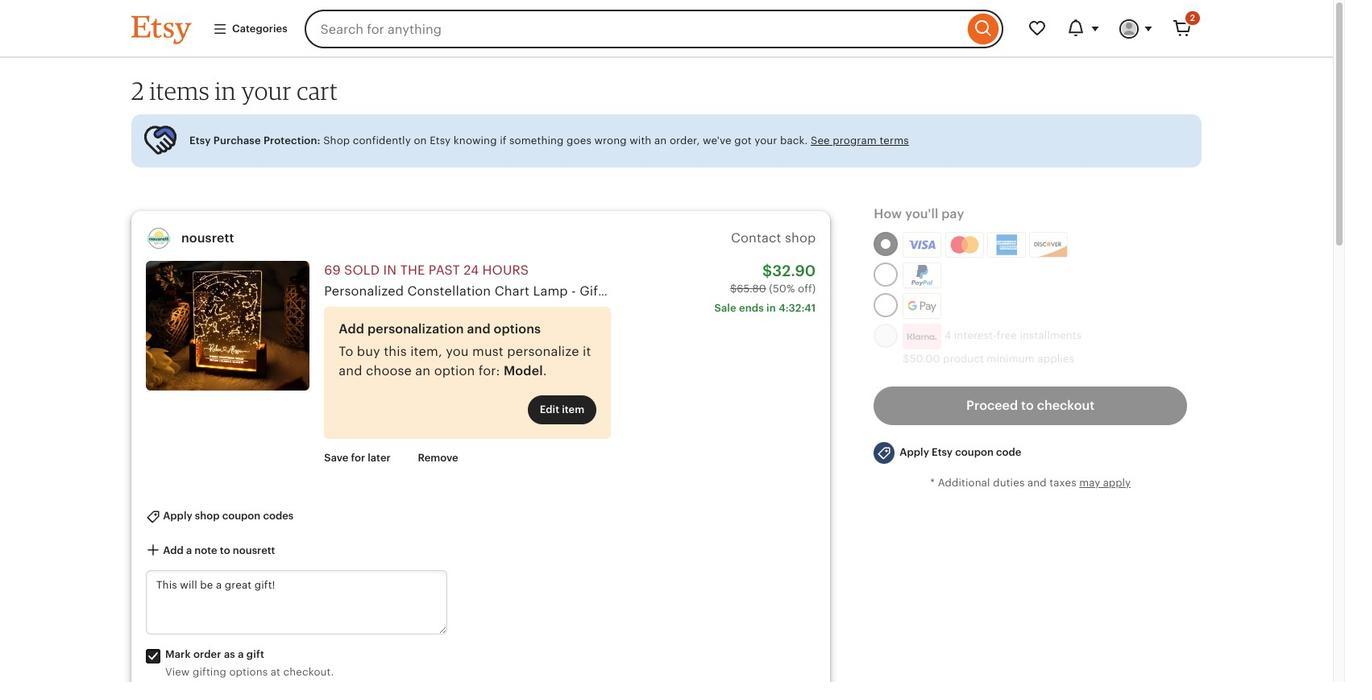 Task type: describe. For each thing, give the bounding box(es) containing it.
may
[[1080, 477, 1101, 489]]

1 horizontal spatial etsy
[[430, 134, 451, 147]]

Add a note to nousrett (optional) text field
[[146, 571, 448, 636]]

stars
[[961, 284, 993, 299]]

remove
[[418, 452, 459, 464]]

taxes
[[1050, 477, 1077, 489]]

etsy inside 'dropdown button'
[[932, 447, 953, 459]]

proceed
[[967, 398, 1018, 414]]

map
[[636, 284, 663, 299]]

in for sold
[[383, 263, 397, 278]]

1 horizontal spatial your
[[755, 134, 778, 147]]

.
[[543, 364, 547, 379]]

mastercard image
[[948, 234, 982, 255]]

proceed to checkout button
[[874, 387, 1188, 426]]

must
[[473, 344, 504, 360]]

proceed to checkout
[[967, 398, 1095, 414]]

items
[[150, 76, 210, 106]]

2 items in your cart
[[131, 76, 338, 106]]

69 sold in the past 24 hours personalized constellation chart lamp - gift star map on night light - gift for boyfriend / girlfriend - stars chart gift for couples
[[324, 263, 1135, 299]]

personalize
[[507, 344, 579, 360]]

edit
[[540, 404, 560, 416]]

mark
[[165, 649, 191, 662]]

a inside add a note to nousrett dropdown button
[[186, 545, 192, 557]]

add a note to nousrett button
[[134, 537, 287, 566]]

option
[[434, 364, 475, 379]]

couples
[[1083, 284, 1135, 299]]

program
[[833, 134, 877, 147]]

3 gift from the left
[[1035, 284, 1059, 299]]

personalized constellation chart lamp - gift star map on night light - gift for boyfriend / girlfriend - stars chart gift for couples image
[[146, 261, 310, 391]]

google pay image
[[904, 294, 941, 318]]

code
[[997, 447, 1022, 459]]

additional
[[938, 477, 991, 489]]

etsy purchase protection: shop confidently on etsy knowing if something goes wrong with an order, we've got your back. see program terms
[[189, 134, 909, 147]]

as
[[224, 649, 235, 662]]

note
[[195, 545, 217, 557]]

product
[[944, 353, 984, 365]]

confidently
[[353, 134, 411, 147]]

1 horizontal spatial for
[[795, 284, 812, 299]]

add for add a note to nousrett
[[163, 545, 184, 557]]

2 link
[[1163, 10, 1202, 48]]

24
[[464, 263, 479, 278]]

contact shop button
[[731, 231, 816, 246]]

night
[[686, 284, 721, 299]]

how you'll pay
[[874, 206, 965, 221]]

pay in 4 installments image
[[903, 324, 942, 350]]

got
[[735, 134, 752, 147]]

wrong
[[595, 134, 627, 147]]

65.80
[[737, 283, 767, 295]]

apply for apply shop coupon codes
[[163, 511, 192, 523]]

0 horizontal spatial your
[[241, 76, 292, 106]]

back.
[[781, 134, 808, 147]]

duties
[[994, 477, 1025, 489]]

apply etsy coupon code button
[[862, 435, 1034, 471]]

order,
[[670, 134, 700, 147]]

knowing
[[454, 134, 497, 147]]

1 horizontal spatial options
[[494, 322, 541, 337]]

item,
[[411, 344, 443, 360]]

past
[[429, 263, 460, 278]]

american express image
[[990, 234, 1024, 255]]

nousrett link
[[181, 230, 234, 246]]

item
[[562, 404, 585, 416]]

0 vertical spatial and
[[467, 322, 491, 337]]

it
[[583, 344, 591, 360]]

1 gift from the left
[[580, 284, 603, 299]]

save for later button
[[312, 444, 403, 473]]

categories button
[[201, 14, 300, 44]]

you
[[446, 344, 469, 360]]

$ 32.90 $ 65.80 (50% off) sale ends in 4:32:41
[[715, 263, 816, 315]]

add for add personalization and options
[[339, 322, 365, 337]]

goes
[[567, 134, 592, 147]]

light
[[724, 284, 756, 299]]

1 chart from the left
[[495, 284, 530, 299]]

2 for 2
[[1191, 13, 1196, 23]]

edit item button
[[528, 396, 597, 425]]

see program terms link
[[811, 134, 909, 147]]

personalized
[[324, 284, 404, 299]]

2 horizontal spatial and
[[1028, 477, 1047, 489]]

4:32:41
[[779, 303, 816, 315]]

this
[[384, 344, 407, 360]]

shop for apply
[[195, 511, 220, 523]]

1 - from the left
[[572, 284, 576, 299]]

to
[[339, 344, 354, 360]]

(50%
[[769, 283, 795, 295]]

remove button
[[406, 444, 471, 473]]

model
[[504, 364, 543, 379]]

apply
[[1104, 477, 1131, 489]]

girlfriend
[[889, 284, 949, 299]]

Search for anything text field
[[304, 10, 964, 48]]

apply shop coupon codes
[[160, 511, 294, 523]]

ends
[[739, 303, 764, 315]]

hours
[[483, 263, 529, 278]]



Task type: vqa. For each thing, say whether or not it's contained in the screenshot.
supplies
no



Task type: locate. For each thing, give the bounding box(es) containing it.
apply inside 'dropdown button'
[[900, 447, 930, 459]]

1 horizontal spatial -
[[760, 284, 764, 299]]

chart
[[495, 284, 530, 299], [997, 284, 1032, 299]]

nousrett right nousrett image
[[181, 230, 234, 246]]

nousrett down codes
[[233, 545, 275, 557]]

to buy this item, you must personalize it and choose an option for:
[[339, 344, 591, 379]]

a
[[186, 545, 192, 557], [238, 649, 244, 662]]

applies
[[1038, 353, 1075, 365]]

an down item,
[[415, 364, 431, 379]]

1 horizontal spatial in
[[383, 263, 397, 278]]

save for later
[[324, 452, 391, 464]]

your right got
[[755, 134, 778, 147]]

star
[[607, 284, 633, 299]]

shop up 32.90
[[785, 231, 816, 246]]

1 horizontal spatial 2
[[1191, 13, 1196, 23]]

1 vertical spatial options
[[229, 666, 268, 679]]

2 gift from the left
[[768, 284, 791, 299]]

0 horizontal spatial add
[[163, 545, 184, 557]]

1 horizontal spatial shop
[[785, 231, 816, 246]]

at
[[271, 666, 281, 679]]

chart right stars at right
[[997, 284, 1032, 299]]

0 vertical spatial on
[[414, 134, 427, 147]]

1 vertical spatial in
[[383, 263, 397, 278]]

0 horizontal spatial an
[[415, 364, 431, 379]]

shop inside dropdown button
[[195, 511, 220, 523]]

an inside to buy this item, you must personalize it and choose an option for:
[[415, 364, 431, 379]]

order
[[193, 649, 221, 662]]

categories
[[232, 23, 288, 35]]

1 vertical spatial your
[[755, 134, 778, 147]]

coupon up additional
[[956, 447, 994, 459]]

2 inside the categories banner
[[1191, 13, 1196, 23]]

in right the items
[[215, 76, 236, 106]]

-
[[572, 284, 576, 299], [760, 284, 764, 299], [953, 284, 958, 299]]

sale
[[715, 303, 737, 315]]

0 vertical spatial $
[[763, 263, 773, 280]]

etsy left knowing
[[430, 134, 451, 147]]

0 vertical spatial options
[[494, 322, 541, 337]]

1 vertical spatial coupon
[[222, 511, 261, 523]]

to inside add a note to nousrett dropdown button
[[220, 545, 230, 557]]

options up personalize at the left of page
[[494, 322, 541, 337]]

2 horizontal spatial etsy
[[932, 447, 953, 459]]

2 - from the left
[[760, 284, 764, 299]]

- up "ends"
[[760, 284, 764, 299]]

2
[[1191, 13, 1196, 23], [131, 76, 144, 106]]

for up 4:32:41
[[795, 284, 812, 299]]

1 horizontal spatial apply
[[900, 447, 930, 459]]

2 horizontal spatial for
[[1062, 284, 1080, 299]]

constellation
[[408, 284, 491, 299]]

on inside 69 sold in the past 24 hours personalized constellation chart lamp - gift star map on night light - gift for boyfriend / girlfriend - stars chart gift for couples
[[667, 284, 683, 299]]

add left the note
[[163, 545, 184, 557]]

$
[[763, 263, 773, 280], [730, 283, 737, 295]]

mark order as a gift view gifting options at checkout.
[[165, 649, 334, 679]]

to
[[1022, 398, 1034, 414], [220, 545, 230, 557]]

$ up 'sale'
[[730, 283, 737, 295]]

$ up (50%
[[763, 263, 773, 280]]

options
[[494, 322, 541, 337], [229, 666, 268, 679]]

0 horizontal spatial chart
[[495, 284, 530, 299]]

1 vertical spatial $
[[730, 283, 737, 295]]

boyfriend
[[816, 284, 877, 299]]

for left later
[[351, 452, 365, 464]]

purchase
[[214, 134, 261, 147]]

minimum
[[987, 353, 1035, 365]]

in left the the
[[383, 263, 397, 278]]

1 vertical spatial a
[[238, 649, 244, 662]]

and inside to buy this item, you must personalize it and choose an option for:
[[339, 364, 363, 379]]

you'll
[[906, 206, 939, 221]]

lamp
[[533, 284, 568, 299]]

discover image
[[1030, 235, 1068, 257]]

to right proceed
[[1022, 398, 1034, 414]]

a left the note
[[186, 545, 192, 557]]

etsy up * at the right
[[932, 447, 953, 459]]

1 vertical spatial and
[[339, 364, 363, 379]]

we've
[[703, 134, 732, 147]]

gift up installments
[[1035, 284, 1059, 299]]

$50.00 product minimum applies
[[903, 353, 1075, 365]]

$50.00
[[903, 353, 941, 365]]

add a note to nousrett
[[160, 545, 275, 557]]

for left couples
[[1062, 284, 1080, 299]]

3 - from the left
[[953, 284, 958, 299]]

2 for 2 items in your cart
[[131, 76, 144, 106]]

1 horizontal spatial a
[[238, 649, 244, 662]]

to right the note
[[220, 545, 230, 557]]

1 horizontal spatial and
[[467, 322, 491, 337]]

save
[[324, 452, 349, 464]]

your left cart
[[241, 76, 292, 106]]

nousrett
[[181, 230, 234, 246], [233, 545, 275, 557]]

checkout.
[[283, 666, 334, 679]]

nousrett image
[[146, 226, 172, 251]]

coupon inside dropdown button
[[222, 511, 261, 523]]

2 chart from the left
[[997, 284, 1032, 299]]

69
[[324, 263, 341, 278]]

shop
[[785, 231, 816, 246], [195, 511, 220, 523]]

paypal image
[[906, 265, 940, 286]]

edit item
[[540, 404, 585, 416]]

0 horizontal spatial coupon
[[222, 511, 261, 523]]

1 vertical spatial 2
[[131, 76, 144, 106]]

buy
[[357, 344, 381, 360]]

1 horizontal spatial add
[[339, 322, 365, 337]]

0 vertical spatial apply
[[900, 447, 930, 459]]

coupon for codes
[[222, 511, 261, 523]]

add personalization and options
[[339, 322, 541, 337]]

in for items
[[215, 76, 236, 106]]

4 interest-free installments
[[942, 330, 1082, 342]]

1 horizontal spatial an
[[655, 134, 667, 147]]

etsy left purchase
[[189, 134, 211, 147]]

in
[[215, 76, 236, 106], [383, 263, 397, 278], [767, 303, 776, 315]]

how
[[874, 206, 902, 221]]

none search field inside the categories banner
[[304, 10, 1004, 48]]

in inside 69 sold in the past 24 hours personalized constellation chart lamp - gift star map on night light - gift for boyfriend / girlfriend - stars chart gift for couples
[[383, 263, 397, 278]]

0 horizontal spatial shop
[[195, 511, 220, 523]]

1 vertical spatial on
[[667, 284, 683, 299]]

and up must
[[467, 322, 491, 337]]

shop
[[323, 134, 350, 147]]

coupon for code
[[956, 447, 994, 459]]

0 horizontal spatial in
[[215, 76, 236, 106]]

options down gift
[[229, 666, 268, 679]]

gift
[[247, 649, 264, 662]]

0 horizontal spatial 2
[[131, 76, 144, 106]]

1 horizontal spatial to
[[1022, 398, 1034, 414]]

0 vertical spatial a
[[186, 545, 192, 557]]

1 vertical spatial an
[[415, 364, 431, 379]]

2 vertical spatial and
[[1028, 477, 1047, 489]]

1 horizontal spatial gift
[[768, 284, 791, 299]]

1 vertical spatial apply
[[163, 511, 192, 523]]

1 vertical spatial to
[[220, 545, 230, 557]]

an right with
[[655, 134, 667, 147]]

coupon
[[956, 447, 994, 459], [222, 511, 261, 523]]

checkout
[[1037, 398, 1095, 414]]

off)
[[798, 283, 816, 295]]

0 vertical spatial to
[[1022, 398, 1034, 414]]

0 horizontal spatial a
[[186, 545, 192, 557]]

1 horizontal spatial on
[[667, 284, 683, 299]]

0 vertical spatial 2
[[1191, 13, 1196, 23]]

visa image
[[909, 238, 936, 252]]

may apply button
[[1080, 476, 1131, 491]]

the
[[400, 263, 425, 278]]

view
[[165, 666, 190, 679]]

apply shop coupon codes button
[[134, 503, 306, 532]]

options inside mark order as a gift view gifting options at checkout.
[[229, 666, 268, 679]]

0 vertical spatial nousrett
[[181, 230, 234, 246]]

apply inside dropdown button
[[163, 511, 192, 523]]

later
[[368, 452, 391, 464]]

and left taxes
[[1028, 477, 1047, 489]]

shop up the note
[[195, 511, 220, 523]]

0 horizontal spatial on
[[414, 134, 427, 147]]

in right "ends"
[[767, 303, 776, 315]]

4
[[945, 330, 952, 342]]

2 horizontal spatial in
[[767, 303, 776, 315]]

for:
[[479, 364, 500, 379]]

add
[[339, 322, 365, 337], [163, 545, 184, 557]]

cart
[[297, 76, 338, 106]]

* additional duties and taxes may apply
[[931, 477, 1131, 489]]

0 vertical spatial your
[[241, 76, 292, 106]]

a right as
[[238, 649, 244, 662]]

a inside mark order as a gift view gifting options at checkout.
[[238, 649, 244, 662]]

gift down 32.90
[[768, 284, 791, 299]]

apply etsy coupon code
[[900, 447, 1022, 459]]

0 horizontal spatial $
[[730, 283, 737, 295]]

for
[[795, 284, 812, 299], [1062, 284, 1080, 299], [351, 452, 365, 464]]

1 horizontal spatial $
[[763, 263, 773, 280]]

- left stars at right
[[953, 284, 958, 299]]

nousrett inside dropdown button
[[233, 545, 275, 557]]

apply for apply etsy coupon code
[[900, 447, 930, 459]]

and down "to" at the left
[[339, 364, 363, 379]]

0 vertical spatial shop
[[785, 231, 816, 246]]

2 vertical spatial in
[[767, 303, 776, 315]]

add inside dropdown button
[[163, 545, 184, 557]]

1 vertical spatial shop
[[195, 511, 220, 523]]

shop for contact
[[785, 231, 816, 246]]

choose
[[366, 364, 412, 379]]

0 horizontal spatial and
[[339, 364, 363, 379]]

1 horizontal spatial chart
[[997, 284, 1032, 299]]

on right confidently
[[414, 134, 427, 147]]

0 horizontal spatial gift
[[580, 284, 603, 299]]

0 horizontal spatial for
[[351, 452, 365, 464]]

1 vertical spatial add
[[163, 545, 184, 557]]

something
[[510, 134, 564, 147]]

apply
[[900, 447, 930, 459], [163, 511, 192, 523]]

2 horizontal spatial gift
[[1035, 284, 1059, 299]]

0 horizontal spatial apply
[[163, 511, 192, 523]]

0 horizontal spatial etsy
[[189, 134, 211, 147]]

an
[[655, 134, 667, 147], [415, 364, 431, 379]]

etsy
[[189, 134, 211, 147], [430, 134, 451, 147], [932, 447, 953, 459]]

interest-
[[954, 330, 997, 342]]

on right map
[[667, 284, 683, 299]]

personalization
[[368, 322, 464, 337]]

terms
[[880, 134, 909, 147]]

- right lamp
[[572, 284, 576, 299]]

if
[[500, 134, 507, 147]]

in inside $ 32.90 $ 65.80 (50% off) sale ends in 4:32:41
[[767, 303, 776, 315]]

0 vertical spatial in
[[215, 76, 236, 106]]

contact shop
[[731, 231, 816, 246]]

gift left "star"
[[580, 284, 603, 299]]

categories banner
[[102, 0, 1231, 58]]

0 horizontal spatial to
[[220, 545, 230, 557]]

coupon left codes
[[222, 511, 261, 523]]

0 horizontal spatial options
[[229, 666, 268, 679]]

gifting
[[193, 666, 226, 679]]

add up "to" at the left
[[339, 322, 365, 337]]

2 horizontal spatial -
[[953, 284, 958, 299]]

installments
[[1020, 330, 1082, 342]]

0 vertical spatial coupon
[[956, 447, 994, 459]]

*
[[931, 477, 935, 489]]

1 vertical spatial nousrett
[[233, 545, 275, 557]]

coupon inside 'dropdown button'
[[956, 447, 994, 459]]

model .
[[504, 364, 547, 379]]

for inside button
[[351, 452, 365, 464]]

0 vertical spatial an
[[655, 134, 667, 147]]

None search field
[[304, 10, 1004, 48]]

1 horizontal spatial coupon
[[956, 447, 994, 459]]

free
[[997, 330, 1017, 342]]

0 horizontal spatial -
[[572, 284, 576, 299]]

protection:
[[264, 134, 321, 147]]

personalized constellation chart lamp - gift star map on night light - gift for boyfriend / girlfriend - stars chart gift for couples link
[[324, 284, 1135, 299]]

0 vertical spatial add
[[339, 322, 365, 337]]

chart down hours
[[495, 284, 530, 299]]

to inside proceed to checkout button
[[1022, 398, 1034, 414]]

see
[[811, 134, 830, 147]]



